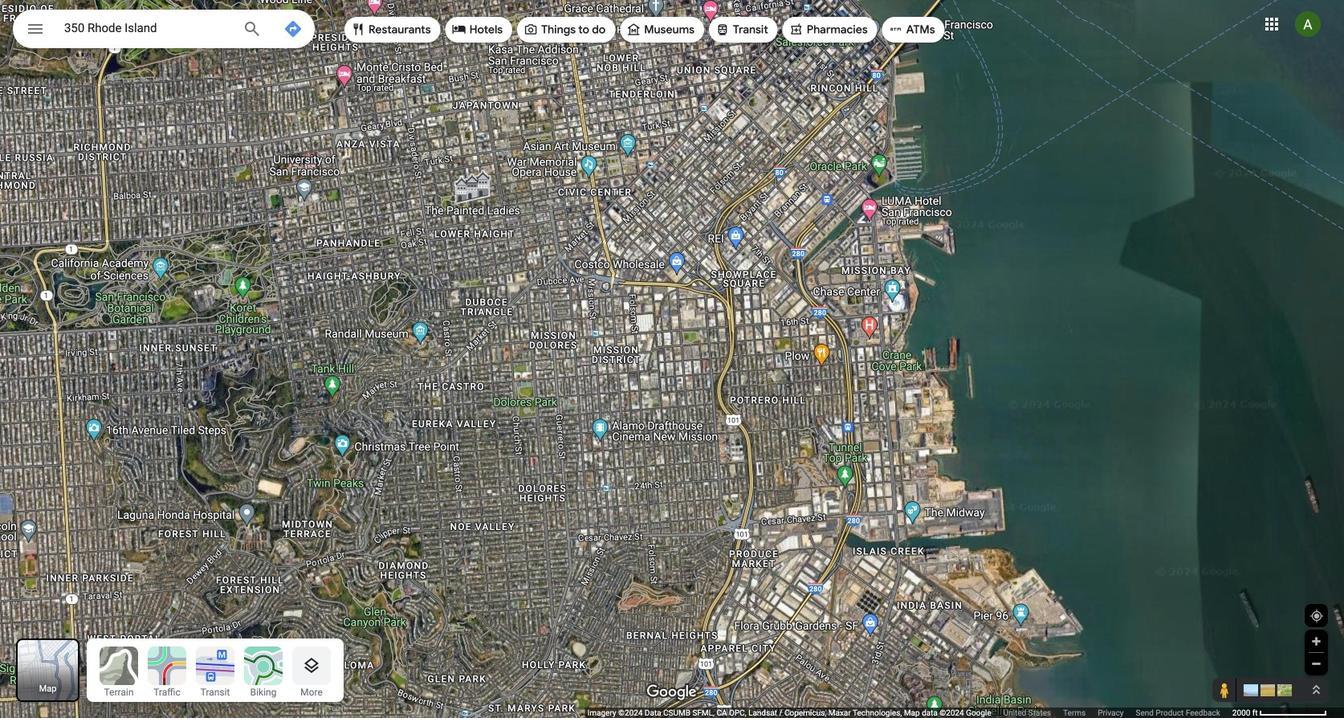 Task type: vqa. For each thing, say whether or not it's contained in the screenshot.
Zoom in icon on the bottom right
yes



Task type: locate. For each thing, give the bounding box(es) containing it.
show street view coverage image
[[1214, 678, 1237, 702]]

google account: augustus odena  
(augustus@adept.ai) image
[[1296, 11, 1322, 37]]

None search field
[[13, 10, 315, 53]]

Search Google Maps field
[[13, 10, 315, 53]]

None field
[[64, 18, 230, 38]]

none field inside search google maps field
[[64, 18, 230, 38]]



Task type: describe. For each thing, give the bounding box(es) containing it.
zoom in image
[[1311, 636, 1323, 648]]

show your location image
[[1310, 609, 1325, 623]]

google maps element
[[0, 0, 1345, 718]]

zoom out image
[[1311, 658, 1323, 670]]

none search field inside google maps "element"
[[13, 10, 315, 53]]



